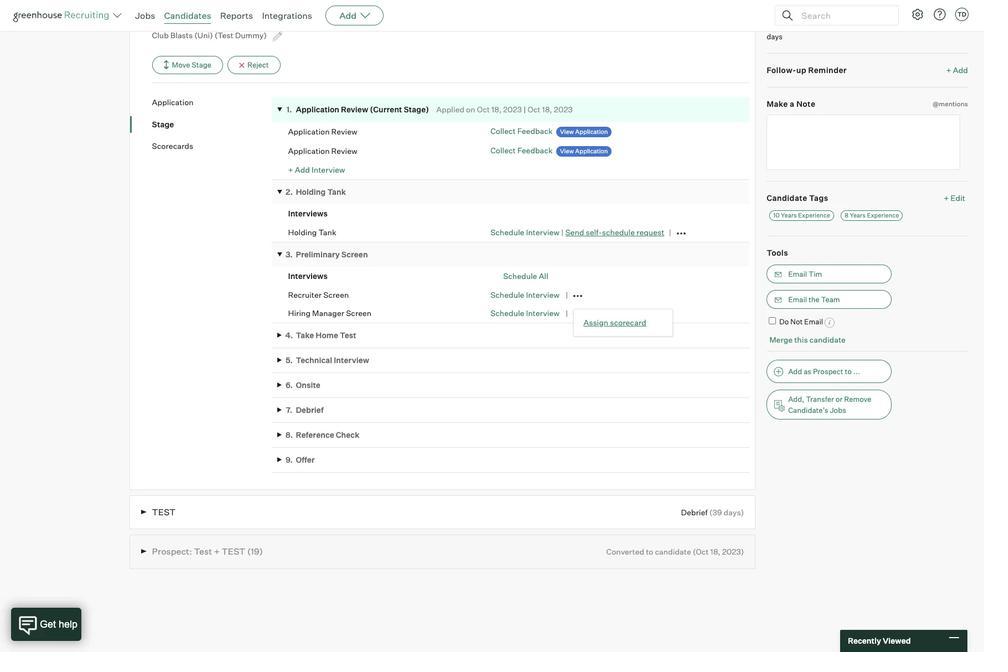 Task type: vqa. For each thing, say whether or not it's contained in the screenshot.
the topmost to
yes



Task type: locate. For each thing, give the bounding box(es) containing it.
1 vertical spatial collect feedback link
[[491, 146, 553, 155]]

view application
[[560, 128, 608, 136], [560, 147, 608, 155]]

0 horizontal spatial 2023
[[503, 105, 522, 114]]

2 collect feedback from the top
[[491, 146, 553, 155]]

2 collect feedback link from the top
[[491, 146, 553, 155]]

1.
[[287, 105, 292, 114]]

1 schedule interview from the top
[[491, 290, 560, 299]]

prospect:
[[152, 546, 192, 557]]

add as prospect to ... button
[[767, 360, 892, 383]]

1 vertical spatial application review
[[288, 146, 358, 156]]

test up prospect:
[[152, 507, 176, 518]]

1 vertical spatial tank
[[319, 228, 337, 237]]

view for 2nd view application link
[[560, 147, 574, 155]]

dummy)
[[235, 31, 267, 40]]

add inside add popup button
[[340, 10, 357, 21]]

to inside button
[[845, 367, 852, 376]]

1 experience from the left
[[799, 211, 831, 219]]

collect for collect feedback link associated with 2nd view application link
[[491, 146, 516, 155]]

0 horizontal spatial tim
[[767, 21, 781, 30]]

0 horizontal spatial 18,
[[492, 105, 502, 114]]

td
[[958, 11, 967, 18]]

2 years from the left
[[850, 211, 866, 219]]

application inside tim burton has been in application review for more than 5 days
[[847, 21, 885, 30]]

2.
[[286, 187, 293, 197]]

(1)
[[807, 5, 817, 14]]

None text field
[[767, 115, 961, 170]]

4.
[[286, 331, 293, 340]]

1 view application from the top
[[560, 128, 608, 136]]

merge this candidate
[[770, 335, 846, 344]]

screen for manager
[[346, 309, 372, 318]]

tim up "the"
[[809, 270, 823, 279]]

3 schedule interview link from the top
[[491, 309, 560, 318]]

| left send
[[562, 227, 564, 237]]

all
[[539, 271, 549, 281]]

0 vertical spatial test
[[340, 331, 356, 340]]

1 vertical spatial email
[[789, 295, 808, 304]]

+ left edit
[[944, 193, 950, 203]]

test right prospect:
[[194, 546, 212, 557]]

collect feedback link for second view application link from the bottom
[[491, 126, 553, 136]]

1 vertical spatial to
[[646, 547, 654, 557]]

review left (current
[[341, 105, 368, 114]]

+ add
[[947, 65, 969, 75]]

0 vertical spatial test
[[152, 507, 176, 518]]

schedule interview for hiring manager screen
[[491, 309, 560, 318]]

up
[[797, 65, 807, 75]]

0 vertical spatial view
[[560, 128, 574, 136]]

jobs down or
[[830, 406, 847, 415]]

1 horizontal spatial candidate
[[810, 335, 846, 344]]

2 schedule interview link from the top
[[491, 290, 560, 299]]

2 vertical spatial schedule interview link
[[491, 309, 560, 318]]

stage link
[[152, 119, 272, 130]]

0 horizontal spatial |
[[524, 105, 526, 114]]

technical
[[296, 355, 332, 365]]

0 vertical spatial stage
[[192, 60, 212, 69]]

on
[[466, 105, 476, 114]]

add inside the add as prospect to ... button
[[789, 367, 803, 376]]

1 vertical spatial debrief
[[682, 508, 708, 517]]

integrations
[[262, 10, 312, 21]]

schedule interview link for holding tank
[[491, 227, 560, 237]]

0 vertical spatial collect feedback link
[[491, 126, 553, 136]]

interview
[[312, 165, 345, 175], [526, 227, 560, 237], [526, 290, 560, 299], [526, 309, 560, 318], [334, 355, 369, 365]]

email for email tim
[[789, 270, 808, 279]]

collect feedback
[[491, 126, 553, 136], [491, 146, 553, 155]]

designer (50)
[[152, 15, 212, 26]]

screen right manager
[[346, 309, 372, 318]]

collect feedback for collect feedback link associated with 2nd view application link
[[491, 146, 553, 155]]

18,
[[492, 105, 502, 114], [543, 105, 553, 114], [711, 547, 721, 557]]

0 horizontal spatial test
[[194, 546, 212, 557]]

jobs up club
[[135, 10, 155, 21]]

2 view application link from the top
[[556, 146, 612, 157]]

recently
[[849, 637, 882, 646]]

1 horizontal spatial tim
[[809, 270, 823, 279]]

experience inside 8 years experience link
[[868, 211, 900, 219]]

1 vertical spatial test
[[222, 546, 245, 557]]

1 horizontal spatial stage
[[192, 60, 212, 69]]

1 application review from the top
[[288, 127, 358, 136]]

0 vertical spatial email
[[789, 270, 808, 279]]

holding right '2.'
[[296, 187, 326, 197]]

application
[[847, 21, 885, 30], [152, 98, 194, 107], [296, 105, 340, 114], [288, 127, 330, 136], [576, 128, 608, 136], [288, 146, 330, 156], [576, 147, 608, 155]]

application link
[[152, 97, 272, 108]]

viewed
[[883, 637, 911, 646]]

1 horizontal spatial |
[[562, 227, 564, 237]]

2 oct from the left
[[528, 105, 541, 114]]

tank down + add interview link on the left of the page
[[328, 187, 346, 197]]

0 vertical spatial application review
[[288, 127, 358, 136]]

collect
[[491, 126, 516, 136], [491, 146, 516, 155]]

or
[[836, 395, 843, 404]]

years right 8
[[850, 211, 866, 219]]

add,
[[789, 395, 805, 404]]

onsite
[[296, 380, 321, 390]]

to left ...
[[845, 367, 852, 376]]

collect feedback for second view application link from the bottom's collect feedback link
[[491, 126, 553, 136]]

application review up + add interview link on the left of the page
[[288, 146, 358, 156]]

email the team button
[[767, 290, 892, 309]]

1 collect feedback link from the top
[[491, 126, 553, 136]]

+ add link
[[947, 65, 969, 76]]

debrief left (39
[[682, 508, 708, 517]]

| right on
[[524, 105, 526, 114]]

recruiter
[[288, 290, 322, 299]]

experience
[[799, 211, 831, 219], [868, 211, 900, 219]]

1 view from the top
[[560, 128, 574, 136]]

interviews
[[288, 209, 328, 218], [288, 271, 328, 281]]

2 horizontal spatial 18,
[[711, 547, 721, 557]]

+ up @mentions
[[947, 65, 952, 75]]

remove
[[845, 395, 872, 404]]

1 vertical spatial screen
[[324, 290, 349, 299]]

1 vertical spatial collect
[[491, 146, 516, 155]]

(19)
[[247, 546, 263, 557]]

...
[[854, 367, 861, 376]]

0 vertical spatial view application
[[560, 128, 608, 136]]

5.
[[286, 355, 293, 365]]

1 collect feedback from the top
[[491, 126, 553, 136]]

2 experience from the left
[[868, 211, 900, 219]]

1 horizontal spatial oct
[[528, 105, 541, 114]]

0 vertical spatial schedule interview link
[[491, 227, 560, 237]]

candidate right this
[[810, 335, 846, 344]]

0 vertical spatial screen
[[342, 250, 368, 259]]

2 view from the top
[[560, 147, 574, 155]]

1 oct from the left
[[477, 105, 490, 114]]

configure image
[[912, 8, 925, 21]]

2. holding tank
[[286, 187, 346, 197]]

email up the "email the team"
[[789, 270, 808, 279]]

0 vertical spatial feedback
[[518, 126, 553, 136]]

1 vertical spatial collect feedback
[[491, 146, 553, 155]]

collect feedback link for 2nd view application link
[[491, 146, 553, 155]]

experience right 8
[[868, 211, 900, 219]]

8
[[845, 211, 849, 219]]

years
[[781, 211, 797, 219], [850, 211, 866, 219]]

0 vertical spatial candidate
[[810, 335, 846, 344]]

interviews up recruiter in the left top of the page
[[288, 271, 328, 281]]

1 horizontal spatial experience
[[868, 211, 900, 219]]

email right not
[[805, 317, 824, 326]]

candidate left (oct
[[655, 547, 692, 557]]

+ edit
[[944, 193, 966, 203]]

tank up the 3. preliminary screen
[[319, 228, 337, 237]]

0 horizontal spatial oct
[[477, 105, 490, 114]]

applied on  oct 18, 2023 | oct 18, 2023
[[437, 105, 573, 114]]

send self-schedule request link
[[566, 227, 665, 237]]

7. debrief
[[286, 405, 324, 415]]

1 horizontal spatial test
[[222, 546, 245, 557]]

1 vertical spatial candidate
[[655, 547, 692, 557]]

1 vertical spatial schedule interview link
[[491, 290, 560, 299]]

screen right the preliminary
[[342, 250, 368, 259]]

0 vertical spatial to
[[845, 367, 852, 376]]

0 horizontal spatial stage
[[152, 119, 174, 129]]

1 horizontal spatial jobs
[[830, 406, 847, 415]]

assign
[[584, 318, 609, 327]]

2 view application from the top
[[560, 147, 608, 155]]

2 schedule interview from the top
[[491, 309, 560, 318]]

debrief
[[296, 405, 324, 415], [682, 508, 708, 517]]

oct
[[477, 105, 490, 114], [528, 105, 541, 114]]

email left "the"
[[789, 295, 808, 304]]

test right home in the left bottom of the page
[[340, 331, 356, 340]]

0 vertical spatial collect feedback
[[491, 126, 553, 136]]

(39
[[710, 508, 723, 517]]

1 vertical spatial schedule interview
[[491, 309, 560, 318]]

0 vertical spatial interviews
[[288, 209, 328, 218]]

+ add interview link
[[288, 165, 345, 175]]

stage up 'scorecards'
[[152, 119, 174, 129]]

1 vertical spatial view application link
[[556, 146, 612, 157]]

0 vertical spatial view application link
[[556, 127, 612, 137]]

2023
[[503, 105, 522, 114], [554, 105, 573, 114]]

interviews up 'holding tank'
[[288, 209, 328, 218]]

collect feedback link
[[491, 126, 553, 136], [491, 146, 553, 155]]

+ for + edit
[[944, 193, 950, 203]]

holding up 3.
[[288, 228, 317, 237]]

reports link
[[220, 10, 253, 21]]

tim up "days"
[[767, 21, 781, 30]]

transfer
[[807, 395, 835, 404]]

2 vertical spatial screen
[[346, 309, 372, 318]]

3.
[[286, 250, 293, 259]]

8.
[[286, 430, 293, 440]]

greenhouse recruiting image
[[13, 9, 113, 22]]

stage right move
[[192, 60, 212, 69]]

0 horizontal spatial years
[[781, 211, 797, 219]]

1 vertical spatial feedback
[[518, 146, 553, 155]]

schedule
[[491, 227, 525, 237], [504, 271, 537, 281], [491, 290, 525, 299], [491, 309, 525, 318]]

0 horizontal spatial experience
[[799, 211, 831, 219]]

view application for 2nd view application link
[[560, 147, 608, 155]]

1 vertical spatial view
[[560, 147, 574, 155]]

2 vertical spatial email
[[805, 317, 824, 326]]

+ left the (19)
[[214, 546, 220, 557]]

collect for second view application link from the bottom's collect feedback link
[[491, 126, 516, 136]]

1 horizontal spatial test
[[340, 331, 356, 340]]

preliminary
[[296, 250, 340, 259]]

0 horizontal spatial to
[[646, 547, 654, 557]]

reject button
[[228, 56, 281, 74]]

prospect
[[814, 367, 844, 376]]

1 schedule interview link from the top
[[491, 227, 560, 237]]

test left the (19)
[[222, 546, 245, 557]]

experience inside "10 years experience" link
[[799, 211, 831, 219]]

application review up + add interview
[[288, 127, 358, 136]]

1 horizontal spatial years
[[850, 211, 866, 219]]

0 vertical spatial collect
[[491, 126, 516, 136]]

1 years from the left
[[781, 211, 797, 219]]

tank
[[328, 187, 346, 197], [319, 228, 337, 237]]

1 vertical spatial tim
[[809, 270, 823, 279]]

alerts
[[781, 5, 805, 14]]

converted to candidate (oct 18, 2023)
[[607, 547, 744, 557]]

0 vertical spatial |
[[524, 105, 526, 114]]

scorecards
[[152, 141, 193, 151]]

1 vertical spatial jobs
[[830, 406, 847, 415]]

candidate for to
[[655, 547, 692, 557]]

1 horizontal spatial to
[[845, 367, 852, 376]]

experience down tags
[[799, 211, 831, 219]]

1 vertical spatial test
[[194, 546, 212, 557]]

screen up hiring manager screen
[[324, 290, 349, 299]]

applied
[[437, 105, 465, 114]]

tim
[[767, 21, 781, 30], [809, 270, 823, 279]]

2 interviews from the top
[[288, 271, 328, 281]]

club
[[152, 31, 169, 40]]

application review
[[288, 127, 358, 136], [288, 146, 358, 156]]

2 collect from the top
[[491, 146, 516, 155]]

1 horizontal spatial 2023
[[554, 105, 573, 114]]

stage inside button
[[192, 60, 212, 69]]

1 vertical spatial interviews
[[288, 271, 328, 281]]

1 vertical spatial stage
[[152, 119, 174, 129]]

1 vertical spatial view application
[[560, 147, 608, 155]]

0 vertical spatial schedule interview
[[491, 290, 560, 299]]

1 collect from the top
[[491, 126, 516, 136]]

0 horizontal spatial test
[[152, 507, 176, 518]]

been
[[820, 21, 837, 30]]

0 vertical spatial tim
[[767, 21, 781, 30]]

+ up '2.'
[[288, 165, 293, 175]]

to right converted
[[646, 547, 654, 557]]

0 horizontal spatial debrief
[[296, 405, 324, 415]]

debrief right 7. on the left of the page
[[296, 405, 324, 415]]

schedule all link
[[504, 271, 549, 281]]

0 horizontal spatial jobs
[[135, 10, 155, 21]]

review left for
[[887, 21, 911, 30]]

years right 10
[[781, 211, 797, 219]]

to
[[845, 367, 852, 376], [646, 547, 654, 557]]

0 horizontal spatial candidate
[[655, 547, 692, 557]]



Task type: describe. For each thing, give the bounding box(es) containing it.
tim inside tim burton has been in application review for more than 5 days
[[767, 21, 781, 30]]

Search text field
[[799, 7, 889, 24]]

recently viewed
[[849, 637, 911, 646]]

1. application review (current stage)
[[287, 105, 429, 114]]

self-
[[586, 227, 602, 237]]

in
[[839, 21, 845, 30]]

10 years experience link
[[770, 210, 835, 221]]

8 years experience link
[[841, 210, 904, 221]]

+ add interview
[[288, 165, 345, 175]]

tools
[[767, 248, 789, 257]]

assign scorecard link
[[584, 318, 647, 327]]

jobs inside add, transfer or remove candidate's jobs
[[830, 406, 847, 415]]

offer
[[296, 455, 315, 465]]

0 vertical spatial jobs
[[135, 10, 155, 21]]

merge this candidate link
[[770, 335, 846, 344]]

0 vertical spatial debrief
[[296, 405, 324, 415]]

+ for + add
[[947, 65, 952, 75]]

not
[[791, 317, 803, 326]]

0 vertical spatial tank
[[328, 187, 346, 197]]

5. technical interview
[[286, 355, 369, 365]]

burton
[[782, 21, 805, 30]]

tim burton has been in application review for more than 5 days
[[767, 21, 963, 41]]

review up + add interview link on the left of the page
[[332, 146, 358, 156]]

add button
[[326, 6, 384, 25]]

+ for + add interview
[[288, 165, 293, 175]]

as
[[804, 367, 812, 376]]

years for 8
[[850, 211, 866, 219]]

1 interviews from the top
[[288, 209, 328, 218]]

years for 10
[[781, 211, 797, 219]]

merge
[[770, 335, 793, 344]]

request
[[637, 227, 665, 237]]

assign scorecard
[[584, 318, 647, 327]]

10
[[774, 211, 780, 219]]

jobs link
[[135, 10, 155, 21]]

2 feedback from the top
[[518, 146, 553, 155]]

(test
[[215, 31, 234, 40]]

td button
[[956, 8, 969, 21]]

reference
[[296, 430, 334, 440]]

1 view application link from the top
[[556, 127, 612, 137]]

@mentions
[[933, 99, 969, 108]]

job setup link
[[13, 20, 97, 33]]

review inside tim burton has been in application review for more than 5 days
[[887, 21, 911, 30]]

the
[[809, 295, 820, 304]]

6.
[[286, 380, 293, 390]]

email for email the team
[[789, 295, 808, 304]]

reminder
[[809, 65, 847, 75]]

candidates link
[[164, 10, 211, 21]]

screen for preliminary
[[342, 250, 368, 259]]

experience for 8 years experience
[[868, 211, 900, 219]]

manager
[[312, 309, 345, 318]]

candidate for this
[[810, 335, 846, 344]]

add inside + add link
[[954, 65, 969, 75]]

4. take home test
[[286, 331, 356, 340]]

0 vertical spatial holding
[[296, 187, 326, 197]]

do
[[780, 317, 789, 326]]

1 feedback from the top
[[518, 126, 553, 136]]

candidate's
[[789, 406, 829, 415]]

than
[[942, 21, 958, 30]]

view application for second view application link from the bottom
[[560, 128, 608, 136]]

experience for 10 years experience
[[799, 211, 831, 219]]

a
[[790, 99, 795, 108]]

1 horizontal spatial 18,
[[543, 105, 553, 114]]

view for second view application link from the bottom
[[560, 128, 574, 136]]

schedule interview link for hiring manager screen
[[491, 309, 560, 318]]

2023)
[[723, 547, 744, 557]]

reject
[[248, 60, 269, 69]]

do not email
[[780, 317, 824, 326]]

blasts
[[170, 31, 193, 40]]

schedule interview for recruiter screen
[[491, 290, 560, 299]]

2 application review from the top
[[288, 146, 358, 156]]

(oct
[[693, 547, 709, 557]]

send
[[566, 227, 585, 237]]

edit
[[951, 193, 966, 203]]

alerts (1)
[[781, 5, 817, 14]]

check
[[336, 430, 360, 440]]

2 2023 from the left
[[554, 105, 573, 114]]

hiring manager screen
[[288, 309, 372, 318]]

tim inside button
[[809, 270, 823, 279]]

8. reference check
[[286, 430, 360, 440]]

schedule interview link for recruiter screen
[[491, 290, 560, 299]]

move stage
[[172, 60, 212, 69]]

8 years experience
[[845, 211, 900, 219]]

candidate tags
[[767, 193, 829, 203]]

job setup
[[13, 21, 56, 32]]

recruiter screen
[[288, 290, 349, 299]]

days
[[767, 32, 783, 41]]

schedule interview | send self-schedule request
[[491, 227, 665, 237]]

make a note
[[767, 99, 816, 108]]

scorecards link
[[152, 141, 272, 152]]

setup
[[31, 21, 56, 32]]

email tim
[[789, 270, 823, 279]]

more
[[923, 21, 941, 30]]

this
[[795, 335, 808, 344]]

designer
[[152, 15, 191, 26]]

(50)
[[193, 15, 212, 26]]

days)
[[724, 508, 744, 517]]

1 horizontal spatial debrief
[[682, 508, 708, 517]]

schedule
[[602, 227, 635, 237]]

+ edit link
[[942, 191, 969, 206]]

candidate
[[767, 193, 808, 203]]

for
[[912, 21, 922, 30]]

9. offer
[[286, 455, 315, 465]]

Do Not Email checkbox
[[769, 317, 777, 325]]

1 vertical spatial |
[[562, 227, 564, 237]]

1 vertical spatial holding
[[288, 228, 317, 237]]

review down 1. application review (current stage)
[[332, 127, 358, 136]]

prospect: test + test (19)
[[152, 546, 263, 557]]

converted
[[607, 547, 645, 557]]

team
[[822, 295, 841, 304]]

1 2023 from the left
[[503, 105, 522, 114]]

integrations link
[[262, 10, 312, 21]]

follow-
[[767, 65, 797, 75]]

(uni)
[[195, 31, 213, 40]]

move
[[172, 60, 190, 69]]

club blasts (uni) (test dummy)
[[152, 31, 269, 40]]



